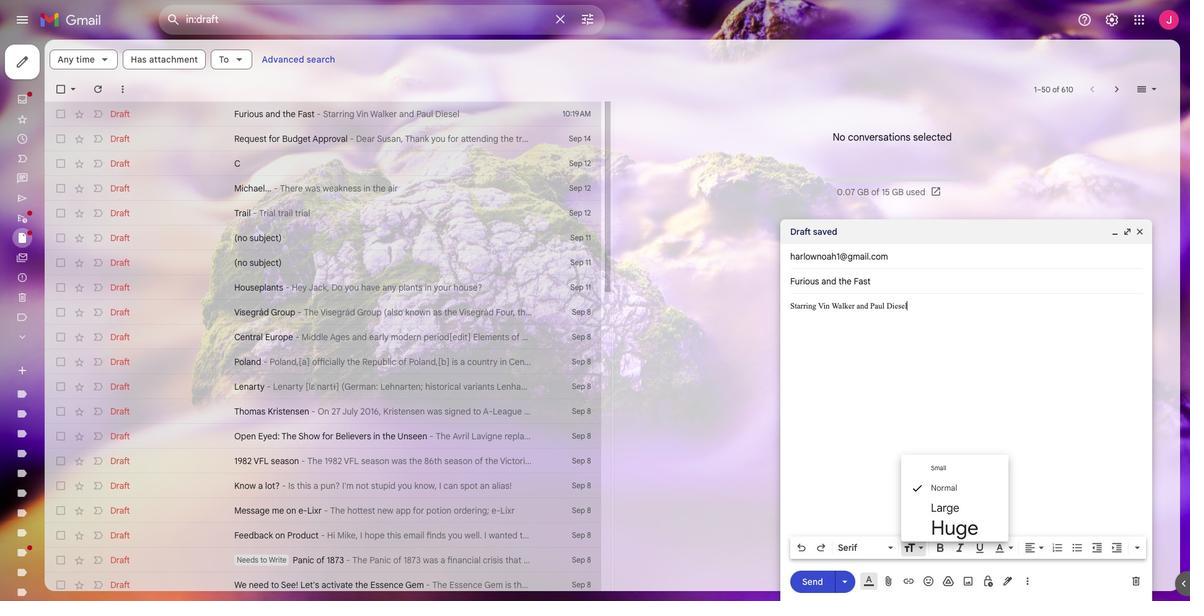 Task type: vqa. For each thing, say whether or not it's contained in the screenshot.


Task type: describe. For each thing, give the bounding box(es) containing it.
has attachment button
[[123, 50, 206, 69]]

8 for message me on e-lixr - the hottest new app for potion ordering; e-lixr
[[587, 506, 591, 515]]

alias!
[[492, 481, 512, 492]]

sep for visegrád group -
[[572, 308, 585, 317]]

8 for poland -
[[587, 357, 591, 366]]

diesel inside row
[[435, 109, 460, 120]]

details
[[881, 542, 904, 551]]

panic
[[293, 555, 314, 566]]

request
[[234, 133, 267, 144]]

gem
[[406, 580, 424, 591]]

0.07
[[837, 187, 855, 198]]

pop out image
[[1123, 227, 1133, 237]]

sep for central europe -
[[572, 332, 585, 342]]

used
[[906, 187, 926, 198]]

sep 8 for thomas kristensen -
[[572, 407, 591, 416]]

1
[[1034, 85, 1037, 94]]

me
[[272, 505, 284, 516]]

indent more ‪(⌘])‬ image
[[1111, 542, 1123, 554]]

starring inside row
[[323, 109, 355, 120]]

any
[[382, 282, 396, 293]]

small
[[931, 464, 946, 472]]

0.07 gb of 15 gb used
[[837, 187, 926, 198]]

sep 8 for know a lot? - is this a pun? i'm not stupid you know, i can spot an alias!
[[572, 481, 591, 490]]

advanced search
[[262, 54, 335, 65]]

(no subject) for 14th row from the bottom
[[234, 257, 282, 268]]

advanced
[[262, 54, 304, 65]]

budget
[[282, 133, 311, 144]]

draft for central europe -
[[110, 332, 130, 343]]

approval
[[313, 133, 348, 144]]

1 12 from the top
[[584, 159, 591, 168]]

attach files image
[[883, 575, 895, 588]]

toggle confidential mode image
[[982, 575, 995, 588]]

draft for furious and the fast - starring vin walker and paul diesel
[[110, 109, 130, 120]]

0 vertical spatial on
[[286, 505, 296, 516]]

0 horizontal spatial for
[[269, 133, 280, 144]]

starring inside 'message body' text field
[[791, 301, 817, 311]]

draft for houseplants - hey jack, do you have any plants in your house?
[[110, 282, 130, 293]]

no
[[833, 131, 846, 144]]

no conversations selected
[[833, 131, 952, 144]]

1 a from the left
[[258, 481, 263, 492]]

unseen
[[398, 431, 427, 442]]

weakness
[[323, 183, 361, 194]]

10:19 am
[[563, 109, 591, 118]]

draft for know a lot? - is this a pun? i'm not stupid you know, i can spot an alias!
[[110, 481, 130, 492]]

sep 8 for we need to see! let's activate the essence gem -
[[572, 580, 591, 590]]

Subject field
[[791, 275, 1143, 288]]

clear search image
[[548, 7, 573, 32]]

show
[[299, 431, 320, 442]]

17 row from the top
[[45, 499, 601, 523]]

draft for lenarty -
[[110, 381, 130, 392]]

- right 'trail'
[[253, 208, 257, 219]]

thomas
[[234, 406, 266, 417]]

account
[[848, 530, 876, 539]]

0 vertical spatial in
[[364, 183, 371, 194]]

product
[[287, 530, 319, 541]]

sep 8 for lenarty -
[[572, 382, 591, 391]]

sep for message me on e-lixr - the hottest new app for potion ordering; e-lixr
[[572, 506, 585, 515]]

12 row from the top
[[45, 374, 601, 399]]

- right "approval"
[[350, 133, 354, 144]]

large
[[931, 502, 960, 515]]

redo ‪(⌘y)‬ image
[[815, 542, 828, 554]]

serif
[[838, 543, 858, 554]]

need
[[249, 580, 269, 591]]

15
[[882, 187, 890, 198]]

italic ‪(⌘i)‬ image
[[954, 542, 967, 554]]

know,
[[414, 481, 437, 492]]

follow link to manage storage image
[[931, 186, 943, 198]]

3 row from the top
[[45, 151, 601, 176]]

subject) for 14th row from the bottom
[[250, 257, 282, 268]]

more send options image
[[839, 576, 851, 588]]

policies
[[923, 554, 949, 564]]

Message Body text field
[[791, 300, 1143, 533]]

1 vertical spatial you
[[398, 481, 412, 492]]

furious and the fast - starring vin walker and paul diesel
[[234, 109, 460, 120]]

of inside row
[[317, 555, 325, 566]]

draft for open eyed: the show for believers in the unseen -
[[110, 431, 130, 442]]

- right season
[[301, 456, 305, 467]]

the right activate
[[355, 580, 368, 591]]

2 vertical spatial for
[[413, 505, 424, 516]]

send
[[802, 576, 823, 587]]

sep 14
[[569, 134, 591, 143]]

insert emoji ‪(⌘⇧2)‬ image
[[923, 575, 935, 588]]

season
[[271, 456, 299, 467]]

(no for 14th row from the bottom
[[234, 257, 247, 268]]

10 row from the top
[[45, 325, 601, 350]]

bulleted list ‪(⌘⇧8)‬ image
[[1071, 542, 1084, 554]]

draft for poland -
[[110, 357, 130, 368]]

michael...
[[234, 183, 272, 194]]

sep 8 for visegrád group -
[[572, 308, 591, 317]]

- right group
[[298, 307, 302, 318]]

(no subject) for 15th row from the bottom
[[234, 233, 282, 244]]

eyed:
[[258, 431, 280, 442]]

0 vertical spatial the
[[282, 431, 297, 442]]

19 row from the top
[[45, 548, 601, 573]]

ago
[[940, 530, 953, 539]]

20 row from the top
[[45, 573, 601, 598]]

program
[[893, 554, 922, 564]]

1 horizontal spatial and
[[399, 109, 414, 120]]

trail - trial trail trial
[[234, 208, 310, 219]]

- right unseen
[[430, 431, 434, 442]]

1 horizontal spatial the
[[330, 505, 345, 516]]

c
[[234, 158, 240, 169]]

610
[[1062, 85, 1074, 94]]

11 for 14th row from the bottom
[[586, 258, 591, 267]]

houseplants - hey jack, do you have any plants in your house?
[[234, 282, 482, 293]]

formatting options toolbar
[[791, 537, 1146, 559]]

terms
[[836, 554, 857, 564]]

11 for eighth row
[[586, 283, 591, 292]]

the left air
[[373, 183, 386, 194]]

draft saved dialog
[[781, 219, 1153, 601]]

has
[[131, 54, 147, 65]]

sep for thomas kristensen -
[[572, 407, 585, 416]]

not
[[356, 481, 369, 492]]

an
[[480, 481, 490, 492]]

open
[[234, 431, 256, 442]]

14 row from the top
[[45, 424, 601, 449]]

1982
[[234, 456, 252, 467]]

sep for michael... - there was weakness in the air
[[569, 184, 583, 193]]

kristensen
[[268, 406, 309, 417]]

sep for request for budget approval -
[[569, 134, 582, 143]]

i
[[439, 481, 441, 492]]

1 horizontal spatial for
[[322, 431, 333, 442]]

draft for trail - trial trail trial
[[110, 208, 130, 219]]

8 for thomas kristensen -
[[587, 407, 591, 416]]

1 gb from the left
[[857, 187, 869, 198]]

1 lixr from the left
[[307, 505, 322, 516]]

visegrád
[[234, 307, 269, 318]]

let's
[[301, 580, 319, 591]]

2 a from the left
[[314, 481, 318, 492]]

normal
[[931, 483, 958, 494]]

draft for message me on e-lixr - the hottest new app for potion ordering; e-lixr
[[110, 505, 130, 516]]

numbered list ‪(⌘⇧7)‬ image
[[1052, 542, 1064, 554]]

send button
[[791, 571, 835, 593]]

sep for know a lot? - is this a pun? i'm not stupid you know, i can spot an alias!
[[572, 481, 585, 490]]

sep for feedback on product -
[[572, 531, 585, 540]]

group
[[271, 307, 295, 318]]

know
[[234, 481, 256, 492]]

(no for 15th row from the bottom
[[234, 233, 247, 244]]

1 vertical spatial to
[[271, 580, 279, 591]]

open eyed: the show for believers in the unseen -
[[234, 431, 436, 442]]

3
[[906, 530, 910, 539]]

spot
[[460, 481, 478, 492]]

- right the 1873
[[346, 555, 350, 566]]

hey
[[292, 282, 307, 293]]

2 horizontal spatial in
[[425, 282, 432, 293]]

to inside needs to write panic of 1873 -
[[260, 556, 267, 565]]

insert link ‪(⌘k)‬ image
[[903, 575, 915, 588]]

paul inside row
[[416, 109, 433, 120]]

trial
[[259, 208, 276, 219]]

and inside 'message body' text field
[[857, 301, 869, 311]]

selected
[[913, 131, 952, 144]]

needs
[[237, 556, 259, 565]]

the left fast on the left of the page
[[283, 109, 296, 120]]

settings image
[[1105, 12, 1120, 27]]

16 row from the top
[[45, 474, 601, 499]]

of for 50
[[1053, 85, 1060, 94]]

8 for open eyed: the show for believers in the unseen -
[[587, 432, 591, 441]]

11 for 15th row from the bottom
[[586, 233, 591, 242]]

any time
[[58, 54, 95, 65]]

2 e- from the left
[[492, 505, 501, 516]]

c link
[[234, 157, 533, 170]]

of for gb
[[872, 187, 880, 198]]

is
[[288, 481, 295, 492]]

8 for feedback on product -
[[587, 531, 591, 540]]

sep 11 for eighth row
[[571, 283, 591, 292]]

sep for trail - trial trail trial
[[569, 208, 583, 218]]

terms link
[[836, 554, 857, 564]]

plants
[[399, 282, 423, 293]]

close image
[[1135, 227, 1145, 237]]

indent less ‪(⌘[)‬ image
[[1091, 542, 1104, 554]]

poland
[[234, 357, 261, 368]]

1982 vfl season -
[[234, 456, 308, 467]]

minutes
[[912, 530, 939, 539]]

8 for lenarty -
[[587, 382, 591, 391]]

8 for central europe -
[[587, 332, 591, 342]]

write
[[269, 556, 287, 565]]

8 for 1982 vfl season -
[[587, 456, 591, 466]]

the left unseen
[[383, 431, 396, 442]]

was
[[305, 183, 320, 194]]

we need to see! let's activate the essence gem -
[[234, 580, 432, 591]]

more image
[[117, 83, 129, 95]]

underline ‪(⌘u)‬ image
[[974, 543, 986, 555]]



Task type: locate. For each thing, give the bounding box(es) containing it.
large menu
[[902, 455, 1009, 542]]

3 sep 12 from the top
[[569, 208, 591, 218]]

sep 11
[[571, 233, 591, 242], [571, 258, 591, 267], [571, 283, 591, 292]]

you left the know,
[[398, 481, 412, 492]]

gb right 15
[[892, 187, 904, 198]]

1 horizontal spatial e-
[[492, 505, 501, 516]]

starring up "approval"
[[323, 109, 355, 120]]

9 8 from the top
[[587, 506, 591, 515]]

houseplants
[[234, 282, 283, 293]]

Search mail text field
[[186, 14, 546, 26]]

1 horizontal spatial paul
[[871, 301, 885, 311]]

13 row from the top
[[45, 399, 601, 424]]

sep
[[569, 134, 582, 143], [569, 159, 583, 168], [569, 184, 583, 193], [569, 208, 583, 218], [571, 233, 584, 242], [571, 258, 584, 267], [571, 283, 584, 292], [572, 308, 585, 317], [572, 332, 585, 342], [572, 357, 585, 366], [572, 382, 585, 391], [572, 407, 585, 416], [572, 432, 585, 441], [572, 456, 585, 466], [572, 481, 585, 490], [572, 506, 585, 515], [572, 531, 585, 540], [572, 556, 585, 565], [572, 580, 585, 590]]

diesel
[[435, 109, 460, 120], [887, 301, 908, 311]]

1 horizontal spatial in
[[373, 431, 380, 442]]

starring down harlownoah1@gmail.com
[[791, 301, 817, 311]]

sep 8 for 1982 vfl season -
[[572, 456, 591, 466]]

0 horizontal spatial walker
[[370, 109, 397, 120]]

None search field
[[159, 5, 605, 35]]

0 vertical spatial paul
[[416, 109, 433, 120]]

0 vertical spatial diesel
[[435, 109, 460, 120]]

central
[[234, 332, 263, 343]]

2 8 from the top
[[587, 332, 591, 342]]

fast
[[298, 109, 315, 120]]

1 vertical spatial (no subject)
[[234, 257, 282, 268]]

2 12 from the top
[[584, 184, 591, 193]]

i'm
[[342, 481, 354, 492]]

0 horizontal spatial starring
[[323, 109, 355, 120]]

last account activity: 3 minutes ago details terms · privacy · program policies
[[832, 530, 953, 564]]

insert photo image
[[962, 575, 975, 588]]

(no subject) up houseplants
[[234, 257, 282, 268]]

for right app on the bottom
[[413, 505, 424, 516]]

·
[[858, 554, 860, 564], [889, 554, 891, 564]]

harlownoah1@gmail.com
[[791, 251, 888, 262]]

support image
[[1078, 12, 1092, 27]]

of left 15
[[872, 187, 880, 198]]

0 vertical spatial starring
[[323, 109, 355, 120]]

· down the 'details' on the right of page
[[889, 554, 891, 564]]

9 row from the top
[[45, 300, 601, 325]]

12 for michael... - there was weakness in the air
[[584, 184, 591, 193]]

0 vertical spatial for
[[269, 133, 280, 144]]

1 · from the left
[[858, 554, 860, 564]]

any
[[58, 54, 74, 65]]

advanced search options image
[[575, 7, 600, 32]]

1 vertical spatial in
[[425, 282, 432, 293]]

vin inside row
[[356, 109, 368, 120]]

1 vertical spatial 12
[[584, 184, 591, 193]]

furious
[[234, 109, 263, 120]]

0 vertical spatial sep 12
[[569, 159, 591, 168]]

more options image
[[1024, 575, 1032, 588]]

a left lot?
[[258, 481, 263, 492]]

potion
[[426, 505, 452, 516]]

- down pun?
[[324, 505, 328, 516]]

1 vertical spatial subject)
[[250, 257, 282, 268]]

feedback on product -
[[234, 530, 327, 541]]

- right gem
[[426, 580, 430, 591]]

5 8 from the top
[[587, 407, 591, 416]]

draft for michael... - there was weakness in the air
[[110, 183, 130, 194]]

advanced search button
[[257, 48, 340, 71]]

sep for lenarty -
[[572, 382, 585, 391]]

in right the weakness
[[364, 183, 371, 194]]

attachment
[[149, 54, 198, 65]]

1 e- from the left
[[299, 505, 307, 516]]

this
[[297, 481, 311, 492]]

gmail image
[[40, 7, 107, 32]]

0 vertical spatial (no
[[234, 233, 247, 244]]

0 horizontal spatial to
[[260, 556, 267, 565]]

to button
[[211, 50, 252, 69]]

e- right ordering;
[[492, 505, 501, 516]]

details link
[[881, 542, 904, 551]]

1 vertical spatial on
[[275, 530, 285, 541]]

6 8 from the top
[[587, 432, 591, 441]]

0 horizontal spatial ·
[[858, 554, 860, 564]]

0 horizontal spatial a
[[258, 481, 263, 492]]

there
[[280, 183, 303, 194]]

(no down 'trail'
[[234, 233, 247, 244]]

any time button
[[50, 50, 118, 69]]

draft for visegrád group -
[[110, 307, 130, 318]]

2 sep 8 from the top
[[572, 332, 591, 342]]

10 sep 8 from the top
[[572, 531, 591, 540]]

can
[[444, 481, 458, 492]]

of right 50
[[1053, 85, 1060, 94]]

toggle split pane mode image
[[1136, 83, 1148, 95]]

2 row from the top
[[45, 126, 601, 151]]

- right the kristensen
[[312, 406, 316, 417]]

2 gb from the left
[[892, 187, 904, 198]]

walker inside row
[[370, 109, 397, 120]]

None checkbox
[[55, 83, 67, 95], [55, 207, 67, 219], [55, 257, 67, 269], [55, 281, 67, 294], [55, 306, 67, 319], [55, 331, 67, 343], [55, 356, 67, 368], [55, 405, 67, 418], [55, 430, 67, 443], [55, 455, 67, 468], [55, 480, 67, 492], [55, 530, 67, 542], [55, 554, 67, 567], [55, 579, 67, 592], [55, 83, 67, 95], [55, 207, 67, 219], [55, 257, 67, 269], [55, 281, 67, 294], [55, 306, 67, 319], [55, 331, 67, 343], [55, 356, 67, 368], [55, 405, 67, 418], [55, 430, 67, 443], [55, 455, 67, 468], [55, 480, 67, 492], [55, 530, 67, 542], [55, 554, 67, 567], [55, 579, 67, 592]]

walker up "c" link
[[370, 109, 397, 120]]

sep for 1982 vfl season -
[[572, 456, 585, 466]]

sep 8 for central europe -
[[572, 332, 591, 342]]

sep for poland -
[[572, 357, 585, 366]]

12
[[584, 159, 591, 168], [584, 184, 591, 193], [584, 208, 591, 218]]

draft for 1982 vfl season -
[[110, 456, 130, 467]]

3 sep 11 from the top
[[571, 283, 591, 292]]

0 horizontal spatial paul
[[416, 109, 433, 120]]

(no subject) link for 15th row from the bottom
[[234, 232, 533, 244]]

0 horizontal spatial gb
[[857, 187, 869, 198]]

pun?
[[321, 481, 340, 492]]

trail
[[234, 208, 251, 219]]

walker inside 'message body' text field
[[832, 301, 855, 311]]

4 row from the top
[[45, 176, 601, 201]]

row
[[45, 102, 601, 126], [45, 126, 601, 151], [45, 151, 601, 176], [45, 176, 601, 201], [45, 201, 601, 226], [45, 226, 601, 250], [45, 250, 601, 275], [45, 275, 601, 300], [45, 300, 601, 325], [45, 325, 601, 350], [45, 350, 601, 374], [45, 374, 601, 399], [45, 399, 601, 424], [45, 424, 601, 449], [45, 449, 601, 474], [45, 474, 601, 499], [45, 499, 601, 523], [45, 523, 601, 548], [45, 548, 601, 573], [45, 573, 601, 598]]

2 horizontal spatial for
[[413, 505, 424, 516]]

the right "eyed:"
[[282, 431, 297, 442]]

last
[[832, 530, 846, 539]]

(no subject) link for 14th row from the bottom
[[234, 257, 533, 269]]

11 sep 8 from the top
[[572, 556, 591, 565]]

2 vertical spatial sep 11
[[571, 283, 591, 292]]

new
[[377, 505, 394, 516]]

conversations
[[848, 131, 911, 144]]

search mail image
[[162, 9, 185, 31]]

lixr down this
[[307, 505, 322, 516]]

1 row from the top
[[45, 102, 601, 126]]

to left see!
[[271, 580, 279, 591]]

8 for we need to see! let's activate the essence gem -
[[587, 580, 591, 590]]

sep 8 for message me on e-lixr - the hottest new app for potion ordering; e-lixr
[[572, 506, 591, 515]]

message me on e-lixr - the hottest new app for potion ordering; e-lixr
[[234, 505, 515, 516]]

vin down harlownoah1@gmail.com
[[818, 301, 830, 311]]

2 vertical spatial in
[[373, 431, 380, 442]]

3 8 from the top
[[587, 357, 591, 366]]

8 sep 8 from the top
[[572, 481, 591, 490]]

0 vertical spatial walker
[[370, 109, 397, 120]]

activate
[[322, 580, 353, 591]]

1 vertical spatial walker
[[832, 301, 855, 311]]

in right believers
[[373, 431, 380, 442]]

refresh image
[[92, 83, 104, 95]]

0 horizontal spatial e-
[[299, 505, 307, 516]]

sep for open eyed: the show for believers in the unseen -
[[572, 432, 585, 441]]

and up "c" link
[[399, 109, 414, 120]]

2 lixr from the left
[[501, 505, 515, 516]]

0 horizontal spatial and
[[266, 109, 280, 120]]

1 vertical spatial diesel
[[887, 301, 908, 311]]

time
[[76, 54, 95, 65]]

0 vertical spatial (no subject) link
[[234, 232, 533, 244]]

for right show
[[322, 431, 333, 442]]

1 horizontal spatial walker
[[832, 301, 855, 311]]

(no subject) down the trial
[[234, 233, 282, 244]]

essence
[[371, 580, 403, 591]]

1 vertical spatial 11
[[586, 258, 591, 267]]

11 8 from the top
[[587, 556, 591, 565]]

1 horizontal spatial you
[[398, 481, 412, 492]]

sep 12 for michael... - there was weakness in the air
[[569, 184, 591, 193]]

visegrád group -
[[234, 307, 304, 318]]

0 vertical spatial subject)
[[250, 233, 282, 244]]

1 sep 8 from the top
[[572, 308, 591, 317]]

app
[[396, 505, 411, 516]]

trail
[[278, 208, 293, 219]]

1 horizontal spatial gb
[[892, 187, 904, 198]]

jack,
[[309, 282, 329, 293]]

(no subject)
[[234, 233, 282, 244], [234, 257, 282, 268]]

15 row from the top
[[45, 449, 601, 474]]

in
[[364, 183, 371, 194], [425, 282, 432, 293], [373, 431, 380, 442]]

2 vertical spatial of
[[317, 555, 325, 566]]

1 vertical spatial sep 12
[[569, 184, 591, 193]]

activity:
[[878, 530, 904, 539]]

serif option
[[836, 542, 886, 554]]

paul inside 'message body' text field
[[871, 301, 885, 311]]

1 vertical spatial of
[[872, 187, 880, 198]]

1 horizontal spatial ·
[[889, 554, 891, 564]]

2 horizontal spatial and
[[857, 301, 869, 311]]

of left the 1873
[[317, 555, 325, 566]]

7 row from the top
[[45, 250, 601, 275]]

8
[[587, 308, 591, 317], [587, 332, 591, 342], [587, 357, 591, 366], [587, 382, 591, 391], [587, 407, 591, 416], [587, 432, 591, 441], [587, 456, 591, 466], [587, 481, 591, 490], [587, 506, 591, 515], [587, 531, 591, 540], [587, 556, 591, 565], [587, 580, 591, 590]]

1 vertical spatial paul
[[871, 301, 885, 311]]

1 8 from the top
[[587, 308, 591, 317]]

8 for visegrád group -
[[587, 308, 591, 317]]

trial
[[295, 208, 310, 219]]

lixr down alias!
[[501, 505, 515, 516]]

draft for feedback on product -
[[110, 530, 130, 541]]

1 vertical spatial for
[[322, 431, 333, 442]]

2 horizontal spatial of
[[1053, 85, 1060, 94]]

a
[[258, 481, 263, 492], [314, 481, 318, 492]]

4 sep 8 from the top
[[572, 382, 591, 391]]

message
[[234, 505, 270, 516]]

sep 8 for open eyed: the show for believers in the unseen -
[[572, 432, 591, 441]]

draft for thomas kristensen -
[[110, 406, 130, 417]]

sep 8 for poland -
[[572, 357, 591, 366]]

and right furious
[[266, 109, 280, 120]]

1 vertical spatial vin
[[818, 301, 830, 311]]

1 vertical spatial starring
[[791, 301, 817, 311]]

search
[[307, 54, 335, 65]]

insert signature image
[[1002, 575, 1014, 588]]

2 (no subject) from the top
[[234, 257, 282, 268]]

subject) up houseplants
[[250, 257, 282, 268]]

privacy link
[[862, 554, 887, 564]]

1 (no subject) link from the top
[[234, 232, 533, 244]]

8 row from the top
[[45, 275, 601, 300]]

to
[[219, 54, 229, 65]]

diesel inside 'message body' text field
[[887, 301, 908, 311]]

1 subject) from the top
[[250, 233, 282, 244]]

2 sep 11 from the top
[[571, 258, 591, 267]]

1 horizontal spatial of
[[872, 187, 880, 198]]

bold ‪(⌘b)‬ image
[[934, 542, 947, 554]]

0 vertical spatial of
[[1053, 85, 1060, 94]]

· right terms link on the right bottom of the page
[[858, 554, 860, 564]]

1 sep 11 from the top
[[571, 233, 591, 242]]

for left budget
[[269, 133, 280, 144]]

draft inside dialog
[[791, 226, 811, 237]]

older image
[[1111, 83, 1123, 95]]

0 horizontal spatial on
[[275, 530, 285, 541]]

2 sep 12 from the top
[[569, 184, 591, 193]]

1 horizontal spatial starring
[[791, 301, 817, 311]]

hottest
[[347, 505, 375, 516]]

in left the "your"
[[425, 282, 432, 293]]

2 (no subject) link from the top
[[234, 257, 533, 269]]

0 vertical spatial to
[[260, 556, 267, 565]]

draft for request for budget approval -
[[110, 133, 130, 144]]

vfl
[[254, 456, 269, 467]]

e- up the product
[[299, 505, 307, 516]]

0 vertical spatial sep 11
[[571, 233, 591, 242]]

program policies link
[[893, 554, 949, 564]]

the left hottest
[[330, 505, 345, 516]]

to left write
[[260, 556, 267, 565]]

0 horizontal spatial lixr
[[307, 505, 322, 516]]

- right 'lenarty'
[[267, 381, 271, 392]]

0 horizontal spatial diesel
[[435, 109, 460, 120]]

2 vertical spatial sep 12
[[569, 208, 591, 218]]

1 (no from the top
[[234, 233, 247, 244]]

sep 11 for 14th row from the bottom
[[571, 258, 591, 267]]

-
[[317, 109, 321, 120], [350, 133, 354, 144], [274, 183, 278, 194], [253, 208, 257, 219], [286, 282, 290, 293], [298, 307, 302, 318], [295, 332, 299, 343], [263, 357, 267, 368], [267, 381, 271, 392], [312, 406, 316, 417], [430, 431, 434, 442], [301, 456, 305, 467], [282, 481, 286, 492], [324, 505, 328, 516], [321, 530, 325, 541], [346, 555, 350, 566], [426, 580, 430, 591]]

1 horizontal spatial a
[[314, 481, 318, 492]]

michael... - there was weakness in the air
[[234, 183, 398, 194]]

a right this
[[314, 481, 318, 492]]

2 subject) from the top
[[250, 257, 282, 268]]

8 for know a lot? - is this a pun? i'm not stupid you know, i can spot an alias!
[[587, 481, 591, 490]]

0 vertical spatial 11
[[586, 233, 591, 242]]

0 vertical spatial 12
[[584, 159, 591, 168]]

you
[[345, 282, 359, 293], [398, 481, 412, 492]]

paul
[[416, 109, 433, 120], [871, 301, 885, 311]]

0 horizontal spatial vin
[[356, 109, 368, 120]]

on right the me
[[286, 505, 296, 516]]

- right europe
[[295, 332, 299, 343]]

needs to write panic of 1873 -
[[237, 555, 353, 566]]

0 horizontal spatial in
[[364, 183, 371, 194]]

None checkbox
[[55, 108, 67, 120], [55, 133, 67, 145], [55, 157, 67, 170], [55, 182, 67, 195], [55, 232, 67, 244], [55, 381, 67, 393], [55, 505, 67, 517], [55, 108, 67, 120], [55, 133, 67, 145], [55, 157, 67, 170], [55, 182, 67, 195], [55, 232, 67, 244], [55, 381, 67, 393], [55, 505, 67, 517]]

12 8 from the top
[[587, 580, 591, 590]]

sep 12 for trail - trial trail trial
[[569, 208, 591, 218]]

1873
[[327, 555, 344, 566]]

4 8 from the top
[[587, 382, 591, 391]]

subject) for 15th row from the bottom
[[250, 233, 282, 244]]

1 vertical spatial (no
[[234, 257, 247, 268]]

vin up "c" link
[[356, 109, 368, 120]]

18 row from the top
[[45, 523, 601, 548]]

(no up houseplants
[[234, 257, 247, 268]]

sep 12
[[569, 159, 591, 168], [569, 184, 591, 193], [569, 208, 591, 218]]

12 sep 8 from the top
[[572, 580, 591, 590]]

discard draft ‪(⌘⇧d)‬ image
[[1130, 575, 1143, 588]]

2 11 from the top
[[586, 258, 591, 267]]

lot?
[[265, 481, 280, 492]]

1 sep 12 from the top
[[569, 159, 591, 168]]

0 vertical spatial (no subject)
[[234, 233, 282, 244]]

1 horizontal spatial vin
[[818, 301, 830, 311]]

1 11 from the top
[[586, 233, 591, 242]]

stupid
[[371, 481, 396, 492]]

- left there
[[274, 183, 278, 194]]

1 horizontal spatial to
[[271, 580, 279, 591]]

7 8 from the top
[[587, 456, 591, 466]]

walker down harlownoah1@gmail.com
[[832, 301, 855, 311]]

more formatting options image
[[1132, 542, 1144, 554]]

main menu image
[[15, 12, 30, 27]]

- left hey
[[286, 282, 290, 293]]

- right poland in the left of the page
[[263, 357, 267, 368]]

navigation
[[0, 40, 149, 601]]

0 vertical spatial you
[[345, 282, 359, 293]]

10 8 from the top
[[587, 531, 591, 540]]

50
[[1042, 85, 1051, 94]]

lenarty
[[234, 381, 265, 392]]

0 vertical spatial vin
[[356, 109, 368, 120]]

ordering;
[[454, 505, 489, 516]]

sep for we need to see! let's activate the essence gem -
[[572, 580, 585, 590]]

vin inside 'message body' text field
[[818, 301, 830, 311]]

0 horizontal spatial the
[[282, 431, 297, 442]]

1 horizontal spatial lixr
[[501, 505, 515, 516]]

house?
[[454, 282, 482, 293]]

poland -
[[234, 357, 270, 368]]

know a lot? - is this a pun? i'm not stupid you know, i can spot an alias!
[[234, 481, 512, 492]]

2 (no from the top
[[234, 257, 247, 268]]

3 sep 8 from the top
[[572, 357, 591, 366]]

11 row from the top
[[45, 350, 601, 374]]

- right fast on the left of the page
[[317, 109, 321, 120]]

12 for trail - trial trail trial
[[584, 208, 591, 218]]

3 11 from the top
[[586, 283, 591, 292]]

has attachment
[[131, 54, 198, 65]]

insert files using drive image
[[942, 575, 955, 588]]

2 · from the left
[[889, 554, 891, 564]]

you right do
[[345, 282, 359, 293]]

1 horizontal spatial diesel
[[887, 301, 908, 311]]

on left the product
[[275, 530, 285, 541]]

gb
[[857, 187, 869, 198], [892, 187, 904, 198]]

1 vertical spatial the
[[330, 505, 345, 516]]

- left is
[[282, 481, 286, 492]]

request for budget approval -
[[234, 133, 356, 144]]

2 vertical spatial 11
[[586, 283, 591, 292]]

gb right 0.07
[[857, 187, 869, 198]]

draft for we need to see! let's activate the essence gem -
[[110, 580, 130, 591]]

5 sep 8 from the top
[[572, 407, 591, 416]]

6 row from the top
[[45, 226, 601, 250]]

sep 8 for feedback on product -
[[572, 531, 591, 540]]

1 vertical spatial sep 11
[[571, 258, 591, 267]]

6 sep 8 from the top
[[572, 432, 591, 441]]

1 horizontal spatial on
[[286, 505, 296, 516]]

2 vertical spatial 12
[[584, 208, 591, 218]]

subject) down the trial
[[250, 233, 282, 244]]

7 sep 8 from the top
[[572, 456, 591, 466]]

1 (no subject) from the top
[[234, 233, 282, 244]]

have
[[361, 282, 380, 293]]

5 row from the top
[[45, 201, 601, 226]]

1 vertical spatial (no subject) link
[[234, 257, 533, 269]]

1 50 of 610
[[1034, 85, 1074, 94]]

minimize image
[[1110, 227, 1120, 237]]

do
[[332, 282, 343, 293]]

sep 11 for 15th row from the bottom
[[571, 233, 591, 242]]

(no subject) link
[[234, 232, 533, 244], [234, 257, 533, 269]]

and down harlownoah1@gmail.com
[[857, 301, 869, 311]]

sep for houseplants - hey jack, do you have any plants in your house?
[[571, 283, 584, 292]]

lenarty -
[[234, 381, 273, 392]]

3 12 from the top
[[584, 208, 591, 218]]

no conversations selected main content
[[45, 40, 1181, 601]]

9 sep 8 from the top
[[572, 506, 591, 515]]

undo ‪(⌘z)‬ image
[[795, 542, 808, 554]]

europe
[[265, 332, 293, 343]]

0 horizontal spatial of
[[317, 555, 325, 566]]

- right the product
[[321, 530, 325, 541]]

8 8 from the top
[[587, 481, 591, 490]]

14
[[584, 134, 591, 143]]

0 horizontal spatial you
[[345, 282, 359, 293]]



